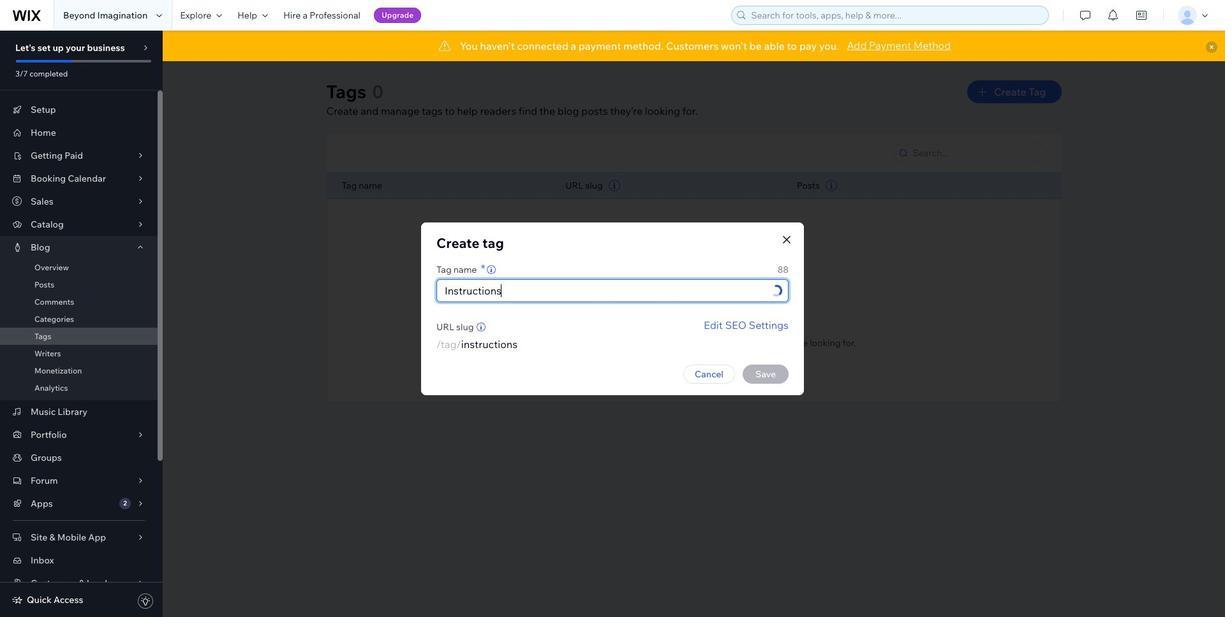 Task type: locate. For each thing, give the bounding box(es) containing it.
Search... field
[[909, 144, 1042, 162]]

alert
[[163, 31, 1225, 61]]

sidebar element
[[0, 31, 163, 618]]



Task type: describe. For each thing, give the bounding box(es) containing it.
Search for tools, apps, help & more... field
[[747, 6, 1045, 24]]

e.g., Brunch-spots, How-tos, Technology field
[[441, 280, 767, 302]]



Task type: vqa. For each thing, say whether or not it's contained in the screenshot.
REGISTER YOUR BUSINESS AS AN LLC link
no



